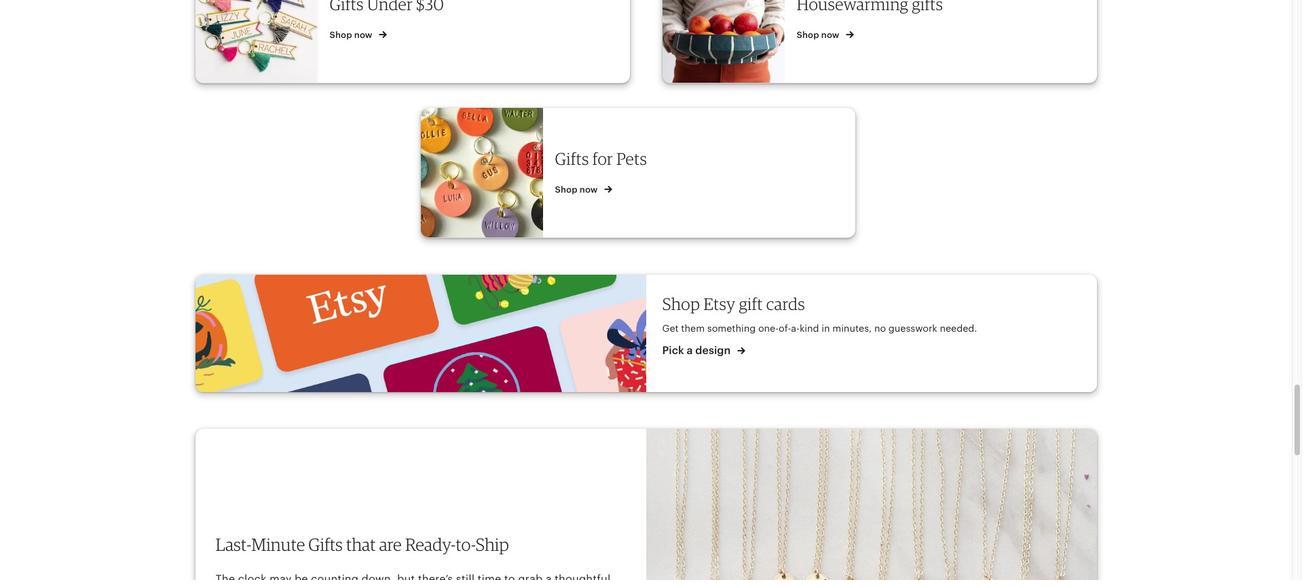 Task type: vqa. For each thing, say whether or not it's contained in the screenshot.
gift
yes



Task type: locate. For each thing, give the bounding box(es) containing it.
for
[[593, 149, 613, 169]]

1 horizontal spatial shop now link
[[642, 0, 1097, 83]]

guesswork
[[889, 323, 937, 334]]

0 horizontal spatial shop now
[[330, 30, 375, 40]]

1 shop now link from the left
[[175, 0, 630, 83]]

2 shop now link from the left
[[642, 0, 1097, 83]]

pick
[[662, 344, 684, 357]]

minute
[[251, 534, 305, 555]]

no
[[874, 323, 886, 334]]

now
[[354, 30, 372, 40], [821, 30, 840, 40], [580, 184, 598, 195]]

etsy
[[704, 294, 736, 314]]

something
[[707, 323, 756, 334]]

1 vertical spatial gifts
[[308, 534, 343, 555]]

0 vertical spatial gifts
[[555, 149, 589, 169]]

etsy gift card image image
[[195, 275, 646, 392]]

2 horizontal spatial shop now
[[797, 30, 842, 40]]

gifts
[[555, 149, 589, 169], [308, 534, 343, 555]]

shop
[[330, 30, 352, 40], [797, 30, 819, 40], [555, 184, 577, 195], [662, 294, 700, 314]]

shop etsy gift cards
[[662, 294, 805, 314]]

shop now link
[[175, 0, 630, 83], [642, 0, 1097, 83]]

to-
[[456, 534, 476, 555]]

pick a design
[[662, 344, 733, 357]]

shop now
[[330, 30, 375, 40], [797, 30, 842, 40], [555, 184, 600, 195]]

gifts left that
[[308, 534, 343, 555]]

gifts left the for
[[555, 149, 589, 169]]

of-
[[779, 323, 791, 334]]

get
[[662, 323, 679, 334]]

cards
[[766, 294, 805, 314]]

one-
[[758, 323, 779, 334]]

0 horizontal spatial now
[[354, 30, 372, 40]]

2 horizontal spatial now
[[821, 30, 840, 40]]

ready-
[[405, 534, 456, 555]]

shop now for first shop now link from left
[[330, 30, 375, 40]]

0 horizontal spatial shop now link
[[175, 0, 630, 83]]

kind
[[800, 323, 819, 334]]



Task type: describe. For each thing, give the bounding box(es) containing it.
1 horizontal spatial now
[[580, 184, 598, 195]]

a
[[687, 344, 693, 357]]

in
[[822, 323, 830, 334]]

1 horizontal spatial gifts
[[555, 149, 589, 169]]

shop quick gifts image
[[646, 429, 1097, 581]]

get them something one-of-a-kind in minutes, no guesswork needed.
[[662, 323, 977, 334]]

now for 1st shop now link from the right
[[821, 30, 840, 40]]

are
[[379, 534, 402, 555]]

gifts for pets
[[555, 149, 647, 169]]

last-
[[216, 534, 251, 555]]

minutes,
[[833, 323, 872, 334]]

last-minute gifts that are ready-to-ship
[[216, 534, 509, 555]]

needed.
[[940, 323, 977, 334]]

0 horizontal spatial gifts
[[308, 534, 343, 555]]

that
[[346, 534, 376, 555]]

gift
[[739, 294, 763, 314]]

them
[[681, 323, 705, 334]]

design
[[696, 344, 731, 357]]

now for first shop now link from left
[[354, 30, 372, 40]]

a-
[[791, 323, 800, 334]]

pets
[[617, 149, 647, 169]]

ship
[[476, 534, 509, 555]]

shop now for 1st shop now link from the right
[[797, 30, 842, 40]]

1 horizontal spatial shop now
[[555, 184, 600, 195]]



